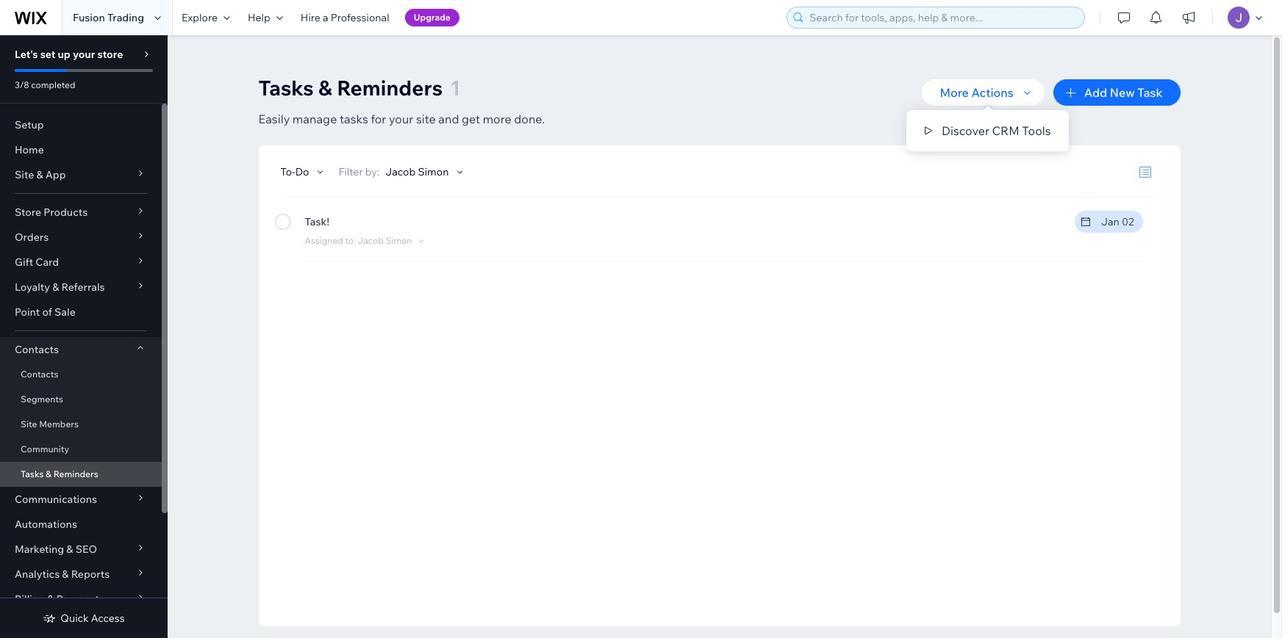 Task type: describe. For each thing, give the bounding box(es) containing it.
loyalty & referrals
[[15, 281, 105, 294]]

fusion
[[73, 11, 105, 24]]

let's set up your store
[[15, 48, 123, 61]]

& for site & app
[[36, 168, 43, 182]]

3/8 completed
[[15, 79, 75, 90]]

& for analytics & reports
[[62, 568, 69, 581]]

jacob
[[385, 165, 416, 179]]

easily
[[258, 112, 290, 126]]

tasks & reminders
[[21, 469, 98, 480]]

hire a professional link
[[292, 0, 398, 35]]

tasks & reminders link
[[0, 462, 162, 487]]

site for site members
[[21, 419, 37, 430]]

add new task
[[1084, 85, 1163, 100]]

setup link
[[0, 112, 162, 137]]

orders button
[[0, 225, 162, 250]]

discover crm tools button
[[906, 118, 1069, 144]]

& for tasks & reminders
[[46, 469, 51, 480]]

gift card button
[[0, 250, 162, 275]]

quick
[[61, 612, 89, 626]]

to-
[[280, 165, 295, 179]]

analytics & reports
[[15, 568, 110, 581]]

completed
[[31, 79, 75, 90]]

let's
[[15, 48, 38, 61]]

to-do
[[280, 165, 309, 179]]

task!
[[305, 215, 329, 229]]

add new task button
[[1053, 79, 1180, 106]]

point of sale
[[15, 306, 76, 319]]

contacts for contacts link
[[21, 369, 58, 380]]

jacob simon
[[385, 165, 449, 179]]

and
[[438, 112, 459, 126]]

set
[[40, 48, 55, 61]]

explore
[[182, 11, 218, 24]]

marketing
[[15, 543, 64, 556]]

more
[[483, 112, 511, 126]]

up
[[58, 48, 70, 61]]

billing
[[15, 593, 45, 606]]

home link
[[0, 137, 162, 162]]

tasks for tasks & reminders 1
[[258, 75, 314, 101]]

more
[[940, 85, 969, 100]]

& for marketing & seo
[[66, 543, 73, 556]]

by:
[[365, 165, 380, 179]]

more actions
[[940, 85, 1014, 100]]

reminders for tasks & reminders 1
[[337, 75, 443, 101]]

referrals
[[61, 281, 105, 294]]

actions
[[971, 85, 1014, 100]]

task
[[1137, 85, 1163, 100]]

loyalty
[[15, 281, 50, 294]]

filter
[[338, 165, 363, 179]]

loyalty & referrals button
[[0, 275, 162, 300]]

site for site & app
[[15, 168, 34, 182]]

fusion trading
[[73, 11, 144, 24]]

discover
[[942, 124, 989, 138]]

tasks & reminders 1
[[258, 75, 460, 101]]

home
[[15, 143, 44, 157]]

tasks
[[340, 112, 368, 126]]

done.
[[514, 112, 545, 126]]

jan
[[1101, 215, 1119, 229]]

sale
[[54, 306, 76, 319]]

tasks for tasks & reminders
[[21, 469, 44, 480]]

to-do button
[[280, 165, 327, 179]]

store
[[97, 48, 123, 61]]

tools
[[1022, 124, 1051, 138]]

marketing & seo button
[[0, 537, 162, 562]]

help
[[248, 11, 270, 24]]

1 vertical spatial your
[[389, 112, 413, 126]]

site
[[416, 112, 436, 126]]

of
[[42, 306, 52, 319]]

point
[[15, 306, 40, 319]]

products
[[44, 206, 88, 219]]

& for tasks & reminders 1
[[318, 75, 332, 101]]

automations
[[15, 518, 77, 531]]

app
[[45, 168, 66, 182]]



Task type: locate. For each thing, give the bounding box(es) containing it.
site & app
[[15, 168, 66, 182]]

reports
[[71, 568, 110, 581]]

billing & payments button
[[0, 587, 162, 612]]

add
[[1084, 85, 1107, 100]]

gift card
[[15, 256, 59, 269]]

simon
[[418, 165, 449, 179]]

access
[[91, 612, 125, 626]]

0 horizontal spatial tasks
[[21, 469, 44, 480]]

& left reports
[[62, 568, 69, 581]]

your right up
[[73, 48, 95, 61]]

help button
[[239, 0, 292, 35]]

Search for tools, apps, help & more... field
[[805, 7, 1080, 28]]

easily manage tasks for your site and get more done.
[[258, 112, 545, 126]]

1 vertical spatial reminders
[[53, 469, 98, 480]]

for
[[371, 112, 386, 126]]

1 horizontal spatial reminders
[[337, 75, 443, 101]]

& inside 'dropdown button'
[[62, 568, 69, 581]]

& inside dropdown button
[[52, 281, 59, 294]]

1 vertical spatial site
[[21, 419, 37, 430]]

members
[[39, 419, 79, 430]]

0 vertical spatial reminders
[[337, 75, 443, 101]]

site down home
[[15, 168, 34, 182]]

site & app button
[[0, 162, 162, 187]]

orders
[[15, 231, 49, 244]]

store products button
[[0, 200, 162, 225]]

site members
[[21, 419, 79, 430]]

jacob simon button
[[385, 165, 466, 179]]

reminders for tasks & reminders
[[53, 469, 98, 480]]

tasks up easily
[[258, 75, 314, 101]]

segments link
[[0, 387, 162, 412]]

contacts inside dropdown button
[[15, 343, 59, 357]]

community
[[21, 444, 69, 455]]

0 horizontal spatial reminders
[[53, 469, 98, 480]]

contacts button
[[0, 337, 162, 362]]

& inside "dropdown button"
[[36, 168, 43, 182]]

card
[[36, 256, 59, 269]]

& left seo on the left
[[66, 543, 73, 556]]

& inside popup button
[[66, 543, 73, 556]]

marketing & seo
[[15, 543, 97, 556]]

communications button
[[0, 487, 162, 512]]

3/8
[[15, 79, 29, 90]]

& up manage
[[318, 75, 332, 101]]

analytics
[[15, 568, 60, 581]]

1 horizontal spatial your
[[389, 112, 413, 126]]

&
[[318, 75, 332, 101], [36, 168, 43, 182], [52, 281, 59, 294], [46, 469, 51, 480], [66, 543, 73, 556], [62, 568, 69, 581], [47, 593, 54, 606]]

1 vertical spatial tasks
[[21, 469, 44, 480]]

jan 02
[[1101, 215, 1134, 229]]

& right billing
[[47, 593, 54, 606]]

payments
[[56, 593, 104, 606]]

reminders
[[337, 75, 443, 101], [53, 469, 98, 480]]

contacts
[[15, 343, 59, 357], [21, 369, 58, 380]]

1 vertical spatial contacts
[[21, 369, 58, 380]]

1
[[450, 75, 460, 101]]

contacts down 'point of sale'
[[15, 343, 59, 357]]

do
[[295, 165, 309, 179]]

point of sale link
[[0, 300, 162, 325]]

trading
[[107, 11, 144, 24]]

& left app
[[36, 168, 43, 182]]

store
[[15, 206, 41, 219]]

reminders up for
[[337, 75, 443, 101]]

hire a professional
[[301, 11, 389, 24]]

1 horizontal spatial tasks
[[258, 75, 314, 101]]

analytics & reports button
[[0, 562, 162, 587]]

& inside popup button
[[47, 593, 54, 606]]

site members link
[[0, 412, 162, 437]]

0 horizontal spatial your
[[73, 48, 95, 61]]

reminders down community link
[[53, 469, 98, 480]]

0 vertical spatial contacts
[[15, 343, 59, 357]]

site
[[15, 168, 34, 182], [21, 419, 37, 430]]

contacts link
[[0, 362, 162, 387]]

segments
[[21, 394, 63, 405]]

& down community
[[46, 469, 51, 480]]

& for loyalty & referrals
[[52, 281, 59, 294]]

upgrade
[[414, 12, 451, 23]]

tasks
[[258, 75, 314, 101], [21, 469, 44, 480]]

professional
[[331, 11, 389, 24]]

tasks down community
[[21, 469, 44, 480]]

& for billing & payments
[[47, 593, 54, 606]]

quick access button
[[43, 612, 125, 626]]

hire
[[301, 11, 320, 24]]

seo
[[75, 543, 97, 556]]

community link
[[0, 437, 162, 462]]

tasks inside sidebar element
[[21, 469, 44, 480]]

& right loyalty
[[52, 281, 59, 294]]

contacts for contacts dropdown button at left bottom
[[15, 343, 59, 357]]

reminders inside sidebar element
[[53, 469, 98, 480]]

your right for
[[389, 112, 413, 126]]

a
[[323, 11, 328, 24]]

0 vertical spatial site
[[15, 168, 34, 182]]

setup
[[15, 118, 44, 132]]

billing & payments
[[15, 593, 104, 606]]

0 vertical spatial your
[[73, 48, 95, 61]]

crm
[[992, 124, 1019, 138]]

0 vertical spatial tasks
[[258, 75, 314, 101]]

manage
[[292, 112, 337, 126]]

gift
[[15, 256, 33, 269]]

automations link
[[0, 512, 162, 537]]

contacts up 'segments' on the left bottom of page
[[21, 369, 58, 380]]

store products
[[15, 206, 88, 219]]

communications
[[15, 493, 97, 507]]

upgrade button
[[405, 9, 459, 26]]

02
[[1122, 215, 1134, 229]]

site down 'segments' on the left bottom of page
[[21, 419, 37, 430]]

your inside sidebar element
[[73, 48, 95, 61]]

filter by:
[[338, 165, 380, 179]]

quick access
[[61, 612, 125, 626]]

site inside "dropdown button"
[[15, 168, 34, 182]]

more actions button
[[922, 79, 1044, 106]]

sidebar element
[[0, 35, 168, 639]]



Task type: vqa. For each thing, say whether or not it's contained in the screenshot.
No recent activity Once you have updates, you'll see them here.
no



